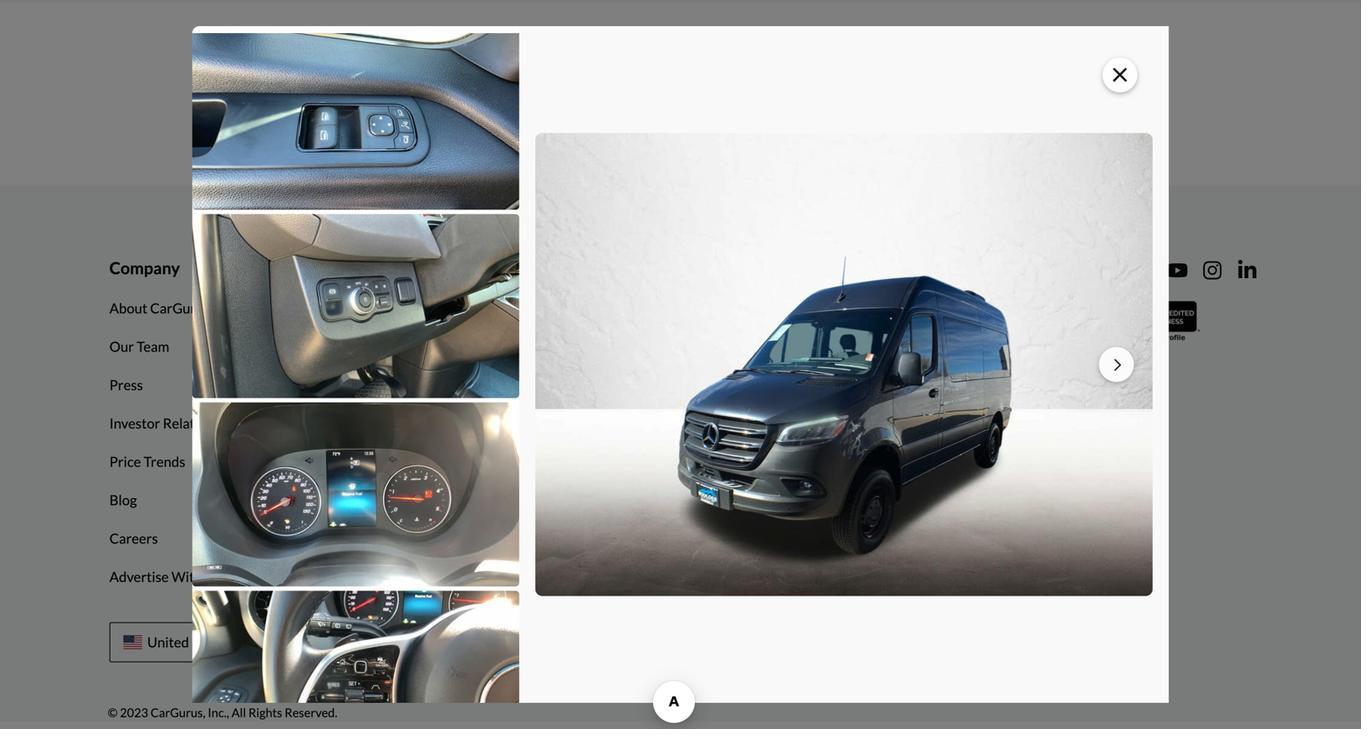 Task type: vqa. For each thing, say whether or not it's contained in the screenshot.
'Help' LINK
yes



Task type: locate. For each thing, give the bounding box(es) containing it.
1 vertical spatial cargurus
[[205, 568, 265, 585]]

do not sell or share my personal information
[[548, 415, 825, 432]]

my privacy rights link
[[535, 366, 670, 404]]

rights
[[619, 376, 657, 394], [248, 705, 282, 720]]

help inside 'link'
[[913, 300, 942, 317]]

1 terms from the top
[[548, 258, 593, 278]]

about
[[109, 300, 147, 317]]

dealer left signup
[[352, 338, 394, 355]]

terms
[[548, 258, 593, 278], [548, 300, 585, 317]]

about cargurus
[[109, 300, 210, 317]]

0 vertical spatial rights
[[619, 376, 657, 394]]

© 2023 cargurus, inc., all rights reserved.
[[108, 705, 337, 720]]

dealer signup link
[[339, 328, 451, 366]]

1 vertical spatial rights
[[248, 705, 282, 720]]

1 vertical spatial help
[[913, 300, 942, 317]]

press
[[109, 376, 143, 394]]

1 vertical spatial dealer
[[352, 338, 394, 355]]

help link
[[900, 289, 955, 328]]

inc.,
[[208, 705, 229, 720]]

0 vertical spatial dealer
[[352, 300, 394, 317]]

use
[[603, 300, 626, 317]]

cargurus right with
[[205, 568, 265, 585]]

price
[[109, 453, 141, 470]]

interest-based ads link
[[535, 443, 678, 481]]

my privacy rights
[[548, 376, 657, 394]]

privacy policy
[[548, 338, 633, 355]]

terms left the of
[[548, 300, 585, 317]]

advertise with cargurus
[[109, 568, 265, 585]]

rights up or
[[619, 376, 657, 394]]

click for the bbb business review of this auto listing service in cambridge ma image
[[1119, 299, 1202, 343]]

contact
[[913, 338, 962, 355]]

rights right all
[[248, 705, 282, 720]]

cargurus inside 'link'
[[150, 300, 210, 317]]

our team link
[[96, 328, 182, 366]]

my up the 'do'
[[548, 376, 568, 394]]

privacy down terms of use link
[[548, 338, 593, 355]]

©
[[108, 705, 118, 720]]

sell
[[595, 415, 617, 432]]

terms for terms
[[548, 258, 593, 278]]

1 dealer from the top
[[352, 300, 394, 317]]

my right share
[[673, 415, 693, 432]]

2 dealer from the top
[[352, 338, 394, 355]]

help up contact
[[913, 300, 942, 317]]

cargurus up team
[[150, 300, 210, 317]]

contact us link
[[900, 328, 994, 366]]

0 horizontal spatial rights
[[248, 705, 282, 720]]

our
[[109, 338, 134, 355]]

do not sell or share my personal information link
[[535, 404, 838, 443]]

team
[[137, 338, 169, 355]]

1 vertical spatial terms
[[548, 300, 585, 317]]

view vehicle photo 17 image
[[192, 591, 519, 729]]

terms for terms of use
[[548, 300, 585, 317]]

careers
[[109, 530, 158, 547]]

0 vertical spatial help
[[913, 258, 948, 278]]

1 horizontal spatial rights
[[619, 376, 657, 394]]

signup
[[397, 338, 438, 355]]

my
[[548, 376, 568, 394], [673, 415, 693, 432]]

help
[[913, 258, 948, 278], [913, 300, 942, 317]]

dealer down for
[[352, 300, 394, 317]]

advertise with cargurus link
[[96, 558, 278, 596]]

1 vertical spatial privacy
[[570, 376, 616, 394]]

privacy down privacy policy link
[[570, 376, 616, 394]]

dealer resources
[[352, 300, 460, 317]]

blog
[[109, 492, 137, 509]]

0 vertical spatial my
[[548, 376, 568, 394]]

2 terms from the top
[[548, 300, 585, 317]]

terms up terms of use
[[548, 258, 593, 278]]

2 help from the top
[[913, 300, 942, 317]]

price trends
[[109, 453, 185, 470]]

help up help 'link'
[[913, 258, 948, 278]]

view vehicle photo 16 image
[[192, 403, 519, 587]]

0 vertical spatial terms
[[548, 258, 593, 278]]

security
[[548, 492, 598, 509]]

dealer resources link
[[339, 289, 473, 328]]

price trends link
[[96, 443, 198, 481]]

cargurus
[[150, 300, 210, 317], [205, 568, 265, 585]]

terms of use link
[[535, 289, 639, 328]]

trends
[[144, 453, 185, 470]]

vehicle full photo image
[[536, 133, 1153, 596]]

privacy policy link
[[535, 328, 646, 366]]

not
[[569, 415, 592, 432]]

reserved.
[[285, 705, 337, 720]]

privacy
[[548, 338, 593, 355], [570, 376, 616, 394]]

do
[[548, 415, 566, 432]]

us
[[965, 338, 981, 355]]

1 horizontal spatial my
[[673, 415, 693, 432]]

view vehicle photo 15 image
[[192, 214, 519, 398]]

about cargurus link
[[96, 289, 223, 328]]

0 vertical spatial cargurus
[[150, 300, 210, 317]]

dealer
[[352, 300, 394, 317], [352, 338, 394, 355]]

0 horizontal spatial my
[[548, 376, 568, 394]]

share
[[636, 415, 671, 432]]



Task type: describe. For each thing, give the bounding box(es) containing it.
dealer for dealer resources
[[352, 300, 394, 317]]

next image image
[[1115, 358, 1122, 372]]

view vehicle photo 14 image
[[192, 26, 519, 210]]

security link
[[535, 481, 611, 520]]

(en)
[[233, 634, 260, 651]]

dealer signup
[[352, 338, 438, 355]]

personal
[[696, 415, 750, 432]]

states
[[192, 634, 230, 651]]

based
[[601, 453, 639, 470]]

contact us
[[913, 338, 981, 355]]

careers link
[[96, 520, 171, 558]]

advertise
[[109, 568, 169, 585]]

ads
[[641, 453, 665, 470]]

cargurus,
[[151, 705, 205, 720]]

2023
[[120, 705, 148, 720]]

us image
[[123, 636, 142, 649]]

of
[[588, 300, 600, 317]]

interest-based ads
[[548, 453, 665, 470]]

company
[[109, 258, 180, 278]]

press link
[[96, 366, 156, 404]]

or
[[619, 415, 633, 432]]

1 vertical spatial my
[[673, 415, 693, 432]]

investor relations link
[[96, 404, 233, 443]]

united states (en)
[[147, 634, 260, 651]]

united
[[147, 634, 189, 651]]

resources
[[397, 300, 460, 317]]

investor
[[109, 415, 160, 432]]

dealers
[[381, 258, 438, 278]]

policy
[[596, 338, 633, 355]]

all
[[232, 705, 246, 720]]

for dealers
[[352, 258, 438, 278]]

close image
[[1113, 64, 1127, 86]]

terms of use
[[548, 300, 626, 317]]

investor relations
[[109, 415, 220, 432]]

1 help from the top
[[913, 258, 948, 278]]

blog link
[[96, 481, 150, 520]]

interest-
[[548, 453, 601, 470]]

relations
[[163, 415, 220, 432]]

with
[[171, 568, 202, 585]]

0 vertical spatial privacy
[[548, 338, 593, 355]]

our team
[[109, 338, 169, 355]]

dealer for dealer signup
[[352, 338, 394, 355]]

for
[[352, 258, 377, 278]]

information
[[752, 415, 825, 432]]



